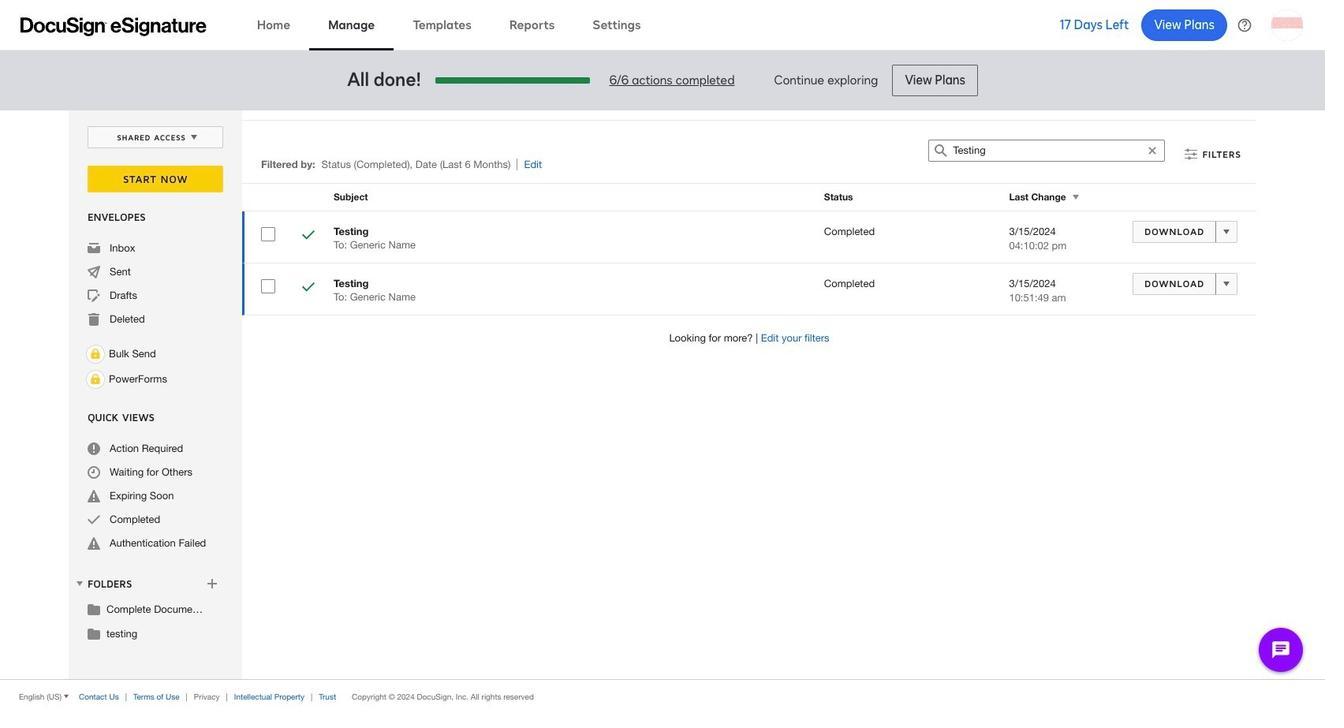 Task type: describe. For each thing, give the bounding box(es) containing it.
docusign esignature image
[[21, 17, 207, 36]]

1 completed image from the top
[[302, 229, 315, 244]]

secondary navigation region
[[69, 110, 1260, 679]]

1 folder image from the top
[[88, 603, 100, 615]]

more info region
[[0, 679, 1325, 713]]

view folders image
[[73, 577, 86, 590]]

1 alert image from the top
[[88, 490, 100, 502]]

draft image
[[88, 289, 100, 302]]

2 folder image from the top
[[88, 627, 100, 640]]

lock image
[[86, 345, 105, 364]]

2 alert image from the top
[[88, 537, 100, 550]]

inbox image
[[88, 242, 100, 255]]

Search Inbox and Folders text field
[[953, 140, 1141, 161]]

trash image
[[88, 313, 100, 326]]



Task type: vqa. For each thing, say whether or not it's contained in the screenshot.
"Star Filled" ICON
no



Task type: locate. For each thing, give the bounding box(es) containing it.
completed image
[[88, 513, 100, 526]]

sent image
[[88, 266, 100, 278]]

action required image
[[88, 442, 100, 455]]

0 vertical spatial folder image
[[88, 603, 100, 615]]

0 vertical spatial completed image
[[302, 229, 315, 244]]

1 vertical spatial completed image
[[302, 281, 315, 296]]

lock image
[[86, 370, 105, 389]]

clock image
[[88, 466, 100, 479]]

your uploaded profile image image
[[1271, 9, 1303, 41]]

alert image up completed image
[[88, 490, 100, 502]]

1 vertical spatial alert image
[[88, 537, 100, 550]]

alert image
[[88, 490, 100, 502], [88, 537, 100, 550]]

0 vertical spatial alert image
[[88, 490, 100, 502]]

alert image down completed image
[[88, 537, 100, 550]]

folder image
[[88, 603, 100, 615], [88, 627, 100, 640]]

1 vertical spatial folder image
[[88, 627, 100, 640]]

2 completed image from the top
[[302, 281, 315, 296]]

completed image
[[302, 229, 315, 244], [302, 281, 315, 296]]



